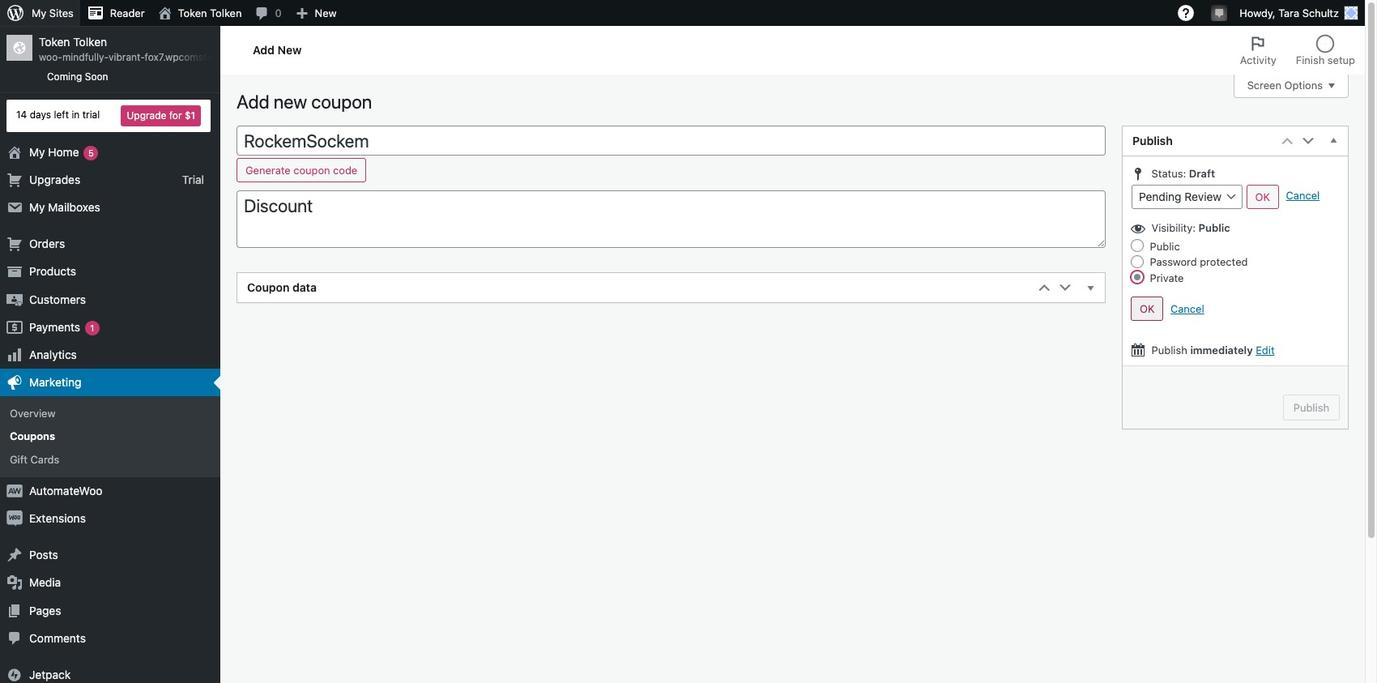 Task type: locate. For each thing, give the bounding box(es) containing it.
jetpack link
[[0, 661, 220, 683]]

protected
[[1200, 256, 1248, 269]]

woo-
[[39, 51, 62, 63]]

0 horizontal spatial cancel link
[[1167, 299, 1209, 321]]

publish up "status:" at the right top of the page
[[1133, 134, 1173, 148]]

setup
[[1328, 53, 1356, 66]]

1 horizontal spatial ok link
[[1247, 185, 1280, 209]]

coupons link
[[0, 425, 220, 448]]

status:
[[1152, 167, 1187, 180]]

0 vertical spatial tolken
[[210, 6, 242, 19]]

toolbar navigation
[[0, 0, 1366, 29]]

tolken inside 'token tolken woo-mindfully-vibrant-fox7.wpcomstaging.com coming soon'
[[73, 35, 107, 49]]

coupon left code
[[294, 164, 330, 177]]

public up protected
[[1199, 221, 1231, 234]]

schultz
[[1303, 6, 1340, 19]]

cancel
[[1287, 189, 1320, 202], [1171, 303, 1205, 316]]

0 link
[[248, 0, 288, 26]]

2 vertical spatial my
[[29, 200, 45, 214]]

0 vertical spatial public
[[1199, 221, 1231, 234]]

ok link
[[1247, 185, 1280, 209], [1131, 297, 1164, 321]]

howdy, tara schultz
[[1240, 6, 1340, 19]]

new inside toolbar navigation
[[315, 6, 337, 19]]

publish left immediately
[[1152, 344, 1188, 357]]

0 vertical spatial publish
[[1133, 134, 1173, 148]]

1 vertical spatial coupon
[[294, 164, 330, 177]]

token tolken woo-mindfully-vibrant-fox7.wpcomstaging.com coming soon
[[39, 35, 255, 83]]

my mailboxes link
[[0, 194, 220, 221]]

ok link down private option
[[1131, 297, 1164, 321]]

1 horizontal spatial tolken
[[210, 6, 242, 19]]

payments 1
[[29, 320, 94, 334]]

new down 0
[[278, 43, 302, 56]]

1 horizontal spatial cancel link
[[1283, 185, 1324, 208]]

1 vertical spatial tolken
[[73, 35, 107, 49]]

0 vertical spatial new
[[315, 6, 337, 19]]

0 horizontal spatial new
[[278, 43, 302, 56]]

products
[[29, 264, 76, 278]]

1 horizontal spatial ok
[[1256, 190, 1271, 203]]

my inside 'link'
[[32, 6, 46, 19]]

add down 0 link
[[253, 43, 275, 56]]

0 horizontal spatial tolken
[[73, 35, 107, 49]]

tolken left 0 link
[[210, 6, 242, 19]]

1 vertical spatial my
[[29, 145, 45, 158]]

Description (optional) text field
[[237, 191, 1106, 248]]

coupon data
[[247, 281, 317, 295]]

None text field
[[237, 126, 1106, 156]]

token
[[178, 6, 207, 19], [39, 35, 70, 49]]

notification image
[[1213, 6, 1226, 19]]

left
[[54, 109, 69, 121]]

token inside token tolken link
[[178, 6, 207, 19]]

orders
[[29, 237, 65, 251]]

token for token tolken woo-mindfully-vibrant-fox7.wpcomstaging.com coming soon
[[39, 35, 70, 49]]

token inside 'token tolken woo-mindfully-vibrant-fox7.wpcomstaging.com coming soon'
[[39, 35, 70, 49]]

1 horizontal spatial token
[[178, 6, 207, 19]]

1 vertical spatial add
[[237, 91, 270, 113]]

public
[[1199, 221, 1231, 234], [1150, 240, 1181, 253]]

coupon right "new"
[[311, 91, 372, 113]]

publish for publish
[[1133, 134, 1173, 148]]

upgrades
[[29, 172, 80, 186]]

token tolken
[[178, 6, 242, 19]]

my down upgrades in the top left of the page
[[29, 200, 45, 214]]

add for add new
[[253, 43, 275, 56]]

publish
[[1133, 134, 1173, 148], [1152, 344, 1188, 357]]

0 vertical spatial add
[[253, 43, 275, 56]]

tolken up mindfully-
[[73, 35, 107, 49]]

vibrant-
[[109, 51, 145, 63]]

finish setup button
[[1287, 26, 1366, 75]]

ok
[[1256, 190, 1271, 203], [1140, 303, 1155, 316]]

coupon
[[311, 91, 372, 113], [294, 164, 330, 177]]

my left sites
[[32, 6, 46, 19]]

0 horizontal spatial ok link
[[1131, 297, 1164, 321]]

0 vertical spatial cancel link
[[1283, 185, 1324, 208]]

0 horizontal spatial cancel
[[1171, 303, 1205, 316]]

my left home
[[29, 145, 45, 158]]

0 vertical spatial cancel
[[1287, 189, 1320, 202]]

automatewoo
[[29, 484, 103, 497]]

1 vertical spatial ok link
[[1131, 297, 1164, 321]]

0 vertical spatial my
[[32, 6, 46, 19]]

tolken
[[210, 6, 242, 19], [73, 35, 107, 49]]

new right 0
[[315, 6, 337, 19]]

jetpack
[[29, 668, 71, 682]]

1 vertical spatial cancel
[[1171, 303, 1205, 316]]

coupon inside generate coupon code link
[[294, 164, 330, 177]]

reader
[[110, 6, 145, 19]]

for
[[169, 109, 182, 121]]

1 horizontal spatial public
[[1199, 221, 1231, 234]]

tab list
[[1231, 26, 1366, 75]]

in
[[72, 109, 80, 121]]

0 horizontal spatial token
[[39, 35, 70, 49]]

fox7.wpcomstaging.com
[[145, 51, 255, 63]]

tolken for token tolken woo-mindfully-vibrant-fox7.wpcomstaging.com coming soon
[[73, 35, 107, 49]]

1 vertical spatial new
[[278, 43, 302, 56]]

add new
[[253, 43, 302, 56]]

options
[[1285, 79, 1323, 92]]

None submit
[[1283, 395, 1340, 421]]

0 vertical spatial ok link
[[1247, 185, 1280, 209]]

analytics link
[[0, 341, 220, 369]]

1 horizontal spatial new
[[315, 6, 337, 19]]

1
[[90, 322, 94, 333]]

visibility: public
[[1149, 221, 1231, 234]]

public up the password
[[1150, 240, 1181, 253]]

1 vertical spatial publish
[[1152, 344, 1188, 357]]

ok link up protected
[[1247, 185, 1280, 209]]

activity
[[1240, 53, 1277, 66]]

1 vertical spatial token
[[39, 35, 70, 49]]

add left "new"
[[237, 91, 270, 113]]

tolken inside toolbar navigation
[[210, 6, 242, 19]]

coming
[[47, 70, 82, 83]]

tolken for token tolken
[[210, 6, 242, 19]]

token up fox7.wpcomstaging.com
[[178, 6, 207, 19]]

0
[[275, 6, 282, 19]]

0 horizontal spatial public
[[1150, 240, 1181, 253]]

0 vertical spatial token
[[178, 6, 207, 19]]

0 horizontal spatial ok
[[1140, 303, 1155, 316]]

posts link
[[0, 542, 220, 569]]

add
[[253, 43, 275, 56], [237, 91, 270, 113]]

pages link
[[0, 597, 220, 625]]

1 horizontal spatial cancel
[[1287, 189, 1320, 202]]

token up woo-
[[39, 35, 70, 49]]

Password protected radio
[[1131, 255, 1144, 268]]

extensions
[[29, 511, 86, 525]]

add for add new coupon
[[237, 91, 270, 113]]



Task type: describe. For each thing, give the bounding box(es) containing it.
main menu navigation
[[0, 26, 255, 683]]

screen options button
[[1234, 74, 1349, 98]]

14 days left in trial
[[16, 109, 100, 121]]

my sites link
[[0, 0, 80, 26]]

soon
[[85, 70, 108, 83]]

tab list containing activity
[[1231, 26, 1366, 75]]

trial
[[82, 109, 100, 121]]

mailboxes
[[48, 200, 100, 214]]

finish setup
[[1297, 53, 1356, 66]]

code
[[333, 164, 358, 177]]

14
[[16, 109, 27, 121]]

mindfully-
[[62, 51, 109, 63]]

new
[[274, 91, 307, 113]]

my for my home 5
[[29, 145, 45, 158]]

marketing link
[[0, 369, 220, 396]]

my for my sites
[[32, 6, 46, 19]]

analytics
[[29, 348, 77, 361]]

5
[[88, 147, 94, 158]]

private
[[1150, 271, 1184, 284]]

marketing
[[29, 375, 81, 389]]

token tolken link
[[151, 0, 248, 26]]

0 vertical spatial ok
[[1256, 190, 1271, 203]]

upgrade for $1 button
[[121, 105, 201, 126]]

days
[[30, 109, 51, 121]]

$1
[[185, 109, 195, 121]]

overview
[[10, 407, 55, 420]]

generate coupon code
[[246, 164, 358, 177]]

token for token tolken
[[178, 6, 207, 19]]

my sites
[[32, 6, 74, 19]]

edit
[[1256, 344, 1275, 357]]

1 vertical spatial cancel link
[[1167, 299, 1209, 321]]

immediately
[[1191, 344, 1253, 357]]

overview link
[[0, 402, 220, 425]]

gift cards link
[[0, 448, 220, 471]]

reader link
[[80, 0, 151, 26]]

Private radio
[[1131, 271, 1144, 284]]

my mailboxes
[[29, 200, 100, 214]]

cancel for the bottom cancel link
[[1171, 303, 1205, 316]]

draft
[[1189, 167, 1216, 180]]

my home 5
[[29, 145, 94, 158]]

0 vertical spatial coupon
[[311, 91, 372, 113]]

coupons
[[10, 430, 55, 443]]

extensions link
[[0, 505, 220, 533]]

password protected
[[1150, 256, 1248, 269]]

screen
[[1248, 79, 1282, 92]]

automatewoo link
[[0, 477, 220, 505]]

upgrade for $1
[[127, 109, 195, 121]]

products link
[[0, 258, 220, 286]]

customers link
[[0, 286, 220, 313]]

media
[[29, 576, 61, 589]]

edit button
[[1256, 344, 1275, 357]]

publish immediately edit
[[1149, 344, 1275, 357]]

cancel for right cancel link
[[1287, 189, 1320, 202]]

my for my mailboxes
[[29, 200, 45, 214]]

Public radio
[[1131, 239, 1144, 252]]

gift cards
[[10, 453, 59, 466]]

tara
[[1279, 6, 1300, 19]]

generate coupon code link
[[237, 158, 366, 183]]

publish for publish immediately edit
[[1152, 344, 1188, 357]]

home
[[48, 145, 79, 158]]

password
[[1150, 256, 1198, 269]]

screen options
[[1248, 79, 1323, 92]]

payments
[[29, 320, 80, 334]]

new link
[[288, 0, 343, 26]]

cards
[[30, 453, 59, 466]]

1 vertical spatial ok
[[1140, 303, 1155, 316]]

upgrade
[[127, 109, 166, 121]]

comments link
[[0, 625, 220, 652]]

visibility:
[[1152, 221, 1196, 234]]

customers
[[29, 292, 86, 306]]

sites
[[49, 6, 74, 19]]

add new coupon
[[237, 91, 372, 113]]

orders link
[[0, 230, 220, 258]]

gift
[[10, 453, 28, 466]]

1 vertical spatial public
[[1150, 240, 1181, 253]]

data
[[293, 281, 317, 295]]

posts
[[29, 548, 58, 562]]

pages
[[29, 603, 61, 617]]

trial
[[182, 172, 204, 186]]

comments
[[29, 631, 86, 645]]

status: draft
[[1149, 167, 1216, 180]]

activity button
[[1231, 26, 1287, 75]]

howdy,
[[1240, 6, 1276, 19]]



Task type: vqa. For each thing, say whether or not it's contained in the screenshot.
options:
no



